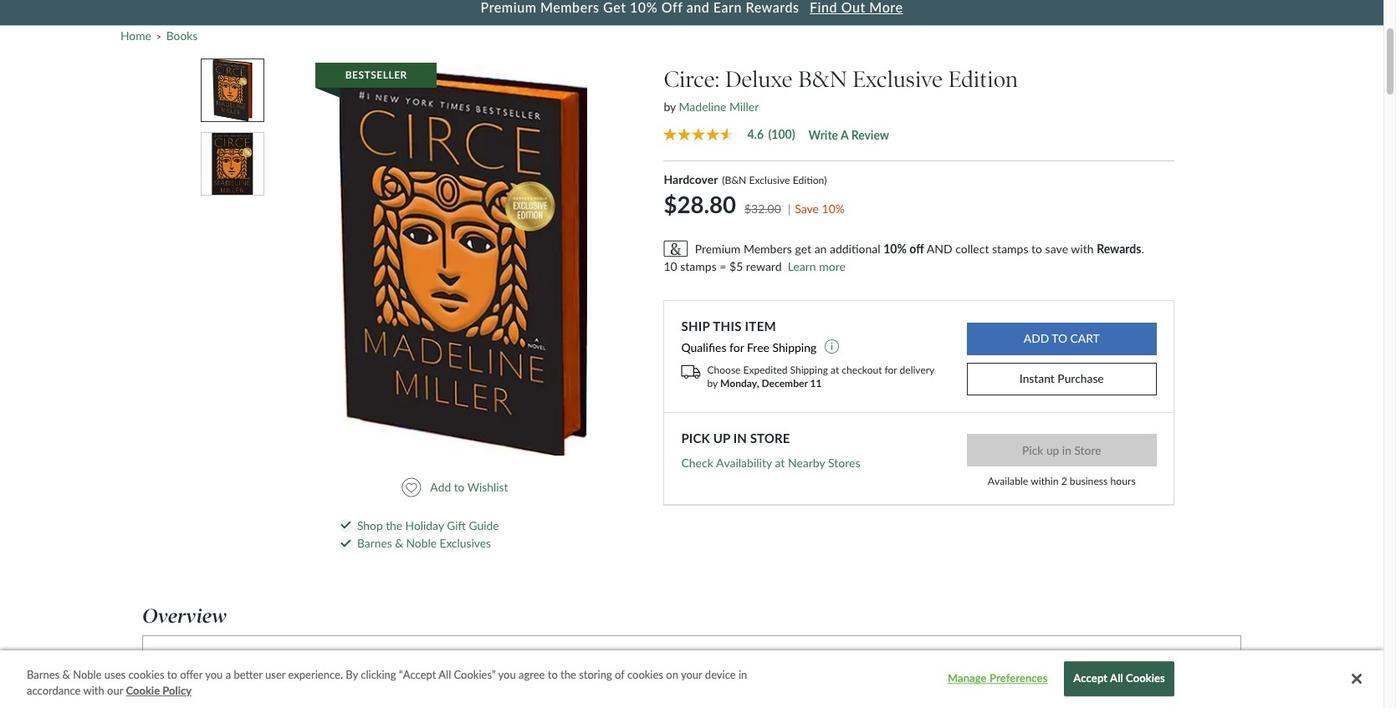 Task type: vqa. For each thing, say whether or not it's contained in the screenshot.
Choose
yes



Task type: locate. For each thing, give the bounding box(es) containing it.
1 horizontal spatial you
[[498, 669, 516, 682]]

1 vertical spatial shipping
[[791, 364, 828, 376]]

0 vertical spatial by
[[664, 100, 676, 114]]

check image
[[341, 523, 351, 530], [341, 541, 351, 548]]

exclusive
[[853, 66, 943, 93], [749, 174, 790, 187]]

1 vertical spatial exclusive
[[749, 174, 790, 187]]

cookie
[[126, 685, 160, 698]]

at left "checkout"
[[831, 364, 840, 376]]

1 horizontal spatial noble
[[406, 537, 437, 551]]

pick
[[682, 431, 710, 446]]

choose expedited shipping at checkout for delivery by
[[708, 364, 935, 390]]

1 check image from the top
[[341, 523, 351, 530]]

&
[[395, 537, 403, 551], [62, 669, 70, 682]]

to inside add to wishlist link
[[454, 481, 465, 495]]

by left madeline
[[664, 100, 676, 114]]

available
[[988, 475, 1029, 488]]

exclusive up $32.00
[[749, 174, 790, 187]]

0 horizontal spatial exclusive
[[749, 174, 790, 187]]

0 vertical spatial barnes
[[357, 537, 392, 551]]

2 cookies from the left
[[628, 669, 664, 682]]

noble down the holiday at the left
[[406, 537, 437, 551]]

1 horizontal spatial stamps
[[993, 242, 1029, 256]]

all inside button
[[1111, 673, 1124, 686]]

accept
[[1074, 673, 1108, 686]]

0 horizontal spatial at
[[775, 456, 785, 470]]

0 vertical spatial at
[[831, 364, 840, 376]]

ship this item qualifies for free shipping
[[682, 319, 820, 355]]

premium
[[695, 242, 741, 256]]

notes
[[174, 662, 215, 678]]

0 vertical spatial for
[[730, 341, 744, 355]]

noble left uses
[[73, 669, 102, 682]]

with left our
[[83, 685, 104, 698]]

0 horizontal spatial a
[[226, 669, 231, 682]]

check image for barnes & noble exclusives
[[341, 541, 351, 548]]

manage preferences button
[[946, 663, 1050, 697]]

shop
[[357, 518, 383, 533]]

this
[[713, 319, 742, 334]]

for inside choose expedited shipping at checkout for delivery by
[[885, 364, 898, 376]]

0 vertical spatial shipping
[[773, 341, 817, 355]]

$28.80
[[664, 191, 737, 218]]

noble
[[406, 537, 437, 551], [73, 669, 102, 682]]

1 vertical spatial for
[[885, 364, 898, 376]]

1 horizontal spatial by
[[708, 377, 718, 390]]

0 horizontal spatial cookies
[[128, 669, 164, 682]]

0 vertical spatial with
[[1072, 242, 1094, 256]]

of
[[615, 669, 625, 682]]

at down store at the right
[[775, 456, 785, 470]]

0 vertical spatial check image
[[341, 523, 351, 530]]

0 horizontal spatial for
[[730, 341, 744, 355]]

bestseller link
[[315, 63, 588, 456]]

1 horizontal spatial &
[[395, 537, 403, 551]]

$28.80 $32.00
[[664, 191, 782, 218]]

0 horizontal spatial barnes
[[27, 669, 60, 682]]

noble inside barnes & noble uses cookies to offer you a better user experience. by clicking "accept all cookies" you agree to the storing of cookies on your device in accordance with our
[[73, 669, 102, 682]]

0 vertical spatial noble
[[406, 537, 437, 551]]

& inside barnes & noble uses cookies to offer you a better user experience. by clicking "accept all cookies" you agree to the storing of cookies on your device in accordance with our
[[62, 669, 70, 682]]

1 horizontal spatial with
[[1072, 242, 1094, 256]]

to right add
[[454, 481, 465, 495]]

1 vertical spatial &
[[62, 669, 70, 682]]

uses
[[104, 669, 126, 682]]

books link
[[166, 28, 198, 42]]

to
[[1032, 242, 1043, 256], [454, 481, 465, 495], [167, 669, 177, 682], [548, 669, 558, 682]]

noble for exclusives
[[406, 537, 437, 551]]

edition)
[[793, 174, 827, 187]]

0 horizontal spatial by
[[664, 100, 676, 114]]

check image left barnes & noble exclusives link
[[341, 541, 351, 548]]

1 vertical spatial check image
[[341, 541, 351, 548]]

with
[[1072, 242, 1094, 256], [83, 685, 104, 698]]

stamps
[[993, 242, 1029, 256], [681, 259, 717, 273]]

barnes up accordance
[[27, 669, 60, 682]]

1 vertical spatial a
[[226, 669, 231, 682]]

1 vertical spatial with
[[83, 685, 104, 698]]

exclusive inside circe: deluxe b&n exclusive edition by madeline miller
[[853, 66, 943, 93]]

& up accordance
[[62, 669, 70, 682]]

2
[[1062, 475, 1068, 488]]

from
[[220, 662, 257, 678]]

2 you from the left
[[498, 669, 516, 682]]

the
[[386, 518, 403, 533], [561, 669, 577, 682]]

device
[[705, 669, 736, 682]]

cookies up the cookie
[[128, 669, 164, 682]]

check availability at nearby stores
[[682, 456, 861, 470]]

all
[[439, 669, 451, 682], [1111, 673, 1124, 686]]

for left free
[[730, 341, 744, 355]]

1 horizontal spatial all
[[1111, 673, 1124, 686]]

experience.
[[288, 669, 343, 682]]

barnes & noble exclusives link
[[357, 537, 491, 551]]

by
[[346, 669, 358, 682]]

0 horizontal spatial &
[[62, 669, 70, 682]]

0 vertical spatial exclusive
[[853, 66, 943, 93]]

home
[[121, 28, 151, 42]]

members
[[744, 242, 793, 256]]

2 check image from the top
[[341, 541, 351, 548]]

add to wishlist
[[430, 481, 508, 495]]

deluxe
[[726, 66, 793, 93]]

in
[[734, 431, 747, 446]]

1 horizontal spatial for
[[885, 364, 898, 376]]

shipping right free
[[773, 341, 817, 355]]

0 vertical spatial the
[[386, 518, 403, 533]]

0 horizontal spatial the
[[386, 518, 403, 533]]

1 horizontal spatial exclusive
[[853, 66, 943, 93]]

0 vertical spatial &
[[395, 537, 403, 551]]

for
[[730, 341, 744, 355], [885, 364, 898, 376]]

barnes inside barnes & noble uses cookies to offer you a better user experience. by clicking "accept all cookies" you agree to the storing of cookies on your device in accordance with our
[[27, 669, 60, 682]]

1 horizontal spatial the
[[561, 669, 577, 682]]

a left better
[[226, 669, 231, 682]]

1 horizontal spatial barnes
[[357, 537, 392, 551]]

cookies
[[128, 669, 164, 682], [628, 669, 664, 682]]

clicking
[[361, 669, 396, 682]]

1 vertical spatial by
[[708, 377, 718, 390]]

None submit
[[967, 323, 1157, 355], [967, 435, 1157, 467], [967, 323, 1157, 355], [967, 435, 1157, 467]]

check image for shop the holiday gift guide
[[341, 523, 351, 530]]

books
[[166, 28, 198, 42]]

exclusive up 'review'
[[853, 66, 943, 93]]

1 vertical spatial at
[[775, 456, 785, 470]]

by
[[664, 100, 676, 114], [708, 377, 718, 390]]

circe:
[[664, 66, 720, 93]]

shipping inside choose expedited shipping at checkout for delivery by
[[791, 364, 828, 376]]

you right offer
[[205, 669, 223, 682]]

business hours
[[1070, 475, 1136, 488]]

stamps right collect
[[993, 242, 1029, 256]]

exclusive inside the "hardcover (b&n exclusive edition)"
[[749, 174, 790, 187]]

at
[[831, 364, 840, 376], [775, 456, 785, 470]]

0 horizontal spatial noble
[[73, 669, 102, 682]]

1 vertical spatial noble
[[73, 669, 102, 682]]

the left storing
[[561, 669, 577, 682]]

you left agree
[[498, 669, 516, 682]]

& down shop the holiday gift guide link
[[395, 537, 403, 551]]

holiday
[[406, 518, 444, 533]]

11
[[811, 377, 822, 390]]

free
[[747, 341, 770, 355]]

0 horizontal spatial with
[[83, 685, 104, 698]]

0 vertical spatial a
[[841, 128, 849, 142]]

by down the choose
[[708, 377, 718, 390]]

1 horizontal spatial cookies
[[628, 669, 664, 682]]

the inside shop the holiday gift guide link
[[386, 518, 403, 533]]

with right save
[[1072, 242, 1094, 256]]

in
[[739, 669, 748, 682]]

all right "accept
[[439, 669, 451, 682]]

check availability at nearby stores link
[[682, 456, 861, 470]]

0 horizontal spatial you
[[205, 669, 223, 682]]

exclusives
[[440, 537, 491, 551]]

pick up in store
[[682, 431, 790, 446]]

accordance
[[27, 685, 81, 698]]

4.6
[[748, 127, 764, 141]]

to left save
[[1032, 242, 1043, 256]]

all right accept
[[1111, 673, 1124, 686]]

our
[[107, 685, 123, 698]]

0 horizontal spatial stamps
[[681, 259, 717, 273]]

1 horizontal spatial at
[[831, 364, 840, 376]]

barnes down shop
[[357, 537, 392, 551]]

=
[[720, 259, 727, 273]]

b&n
[[799, 66, 847, 93]]

user
[[265, 669, 286, 682]]

1 vertical spatial the
[[561, 669, 577, 682]]

cookies right of
[[628, 669, 664, 682]]

the right shop
[[386, 518, 403, 533]]

overview
[[142, 605, 227, 629]]

cookie policy link
[[126, 684, 192, 700]]

by inside choose expedited shipping at checkout for delivery by
[[708, 377, 718, 390]]

0 horizontal spatial all
[[439, 669, 451, 682]]

1 vertical spatial barnes
[[27, 669, 60, 682]]

more
[[820, 259, 846, 273]]

stamps left =
[[681, 259, 717, 273]]

for left delivery
[[885, 364, 898, 376]]

circe: deluxe b&n exclusive edition image
[[340, 67, 588, 456]]

a right write
[[841, 128, 849, 142]]

cookies
[[1127, 673, 1166, 686]]

& for exclusives
[[395, 537, 403, 551]]

1 horizontal spatial a
[[841, 128, 849, 142]]

4.6 (100)
[[748, 127, 796, 141]]

check image left shop
[[341, 523, 351, 530]]

shipping up 11
[[791, 364, 828, 376]]

a
[[841, 128, 849, 142], [226, 669, 231, 682]]

bookseller
[[301, 662, 377, 678]]



Task type: describe. For each thing, give the bounding box(es) containing it.
barnes for barnes & noble exclusives
[[357, 537, 392, 551]]

to right agree
[[548, 669, 558, 682]]

learn more link
[[788, 258, 846, 276]]

premium members get an additional 10% off and collect stamps to save with rewards . 10 stamps = $5 reward learn more
[[664, 242, 1145, 273]]

at inside check availability at nearby stores link
[[775, 456, 785, 470]]

choose
[[708, 364, 741, 376]]

better
[[234, 669, 263, 682]]

by inside circe: deluxe b&n exclusive edition by madeline miller
[[664, 100, 676, 114]]

your
[[681, 669, 703, 682]]

for inside the ship this item qualifies for free shipping
[[730, 341, 744, 355]]

(100)
[[769, 127, 796, 141]]

monday,
[[721, 377, 760, 390]]

rewards
[[1097, 242, 1142, 256]]

learn
[[788, 259, 817, 273]]

accept all cookies
[[1074, 673, 1166, 686]]

guide
[[469, 518, 499, 533]]

policy
[[163, 685, 192, 698]]

1 you from the left
[[205, 669, 223, 682]]

(b&n
[[722, 174, 747, 187]]

write
[[809, 128, 839, 142]]

a inside barnes & noble uses cookies to offer you a better user experience. by clicking "accept all cookies" you agree to the storing of cookies on your device in accordance with our
[[226, 669, 231, 682]]

and
[[927, 242, 953, 256]]

write a review
[[809, 128, 890, 142]]

10
[[664, 259, 678, 273]]

to inside premium members get an additional 10% off and collect stamps to save with rewards . 10 stamps = $5 reward learn more
[[1032, 242, 1043, 256]]

store
[[750, 431, 790, 446]]

add to wishlist link
[[402, 479, 516, 498]]

.
[[1142, 242, 1145, 256]]

edition
[[949, 66, 1018, 93]]

privacy alert dialog
[[0, 651, 1384, 709]]

alternative view 1 of circe: deluxe b&n exclusive edition image
[[213, 59, 252, 121]]

manage preferences
[[948, 673, 1048, 686]]

reward
[[746, 259, 782, 273]]

cookies"
[[454, 669, 496, 682]]

10%
[[884, 242, 907, 256]]

collect
[[956, 242, 990, 256]]

write a review button
[[809, 128, 890, 142]]

qualifies
[[682, 341, 727, 355]]

the inside barnes & noble uses cookies to offer you a better user experience. by clicking "accept all cookies" you agree to the storing of cookies on your device in accordance with our
[[561, 669, 577, 682]]

delivery
[[900, 364, 935, 376]]

instant
[[1020, 372, 1055, 386]]

madeline
[[679, 100, 727, 114]]

$32.00
[[745, 202, 782, 216]]

bestseller
[[345, 69, 407, 81]]

& for uses
[[62, 669, 70, 682]]

notes from your bookseller
[[174, 662, 377, 678]]

hardcover
[[664, 173, 718, 187]]

home link
[[121, 28, 151, 42]]

expedited
[[744, 364, 788, 376]]

madeline miller link
[[679, 100, 759, 114]]

checkout
[[842, 364, 882, 376]]

additional
[[830, 242, 881, 256]]

to up "policy"
[[167, 669, 177, 682]]

nearby stores
[[788, 456, 861, 470]]

shop the holiday gift guide
[[357, 518, 499, 533]]

with inside barnes & noble uses cookies to offer you a better user experience. by clicking "accept all cookies" you agree to the storing of cookies on your device in accordance with our
[[83, 685, 104, 698]]

hardcover (b&n exclusive edition)
[[664, 173, 827, 187]]

all inside barnes & noble uses cookies to offer you a better user experience. by clicking "accept all cookies" you agree to the storing of cookies on your device in accordance with our
[[439, 669, 451, 682]]

instant purchase
[[1020, 372, 1104, 386]]

0 vertical spatial stamps
[[993, 242, 1029, 256]]

barnes for barnes & noble uses cookies to offer you a better user experience. by clicking "accept all cookies" you agree to the storing of cookies on your device in accordance with our
[[27, 669, 60, 682]]

ship
[[682, 319, 710, 334]]

at inside choose expedited shipping at checkout for delivery by
[[831, 364, 840, 376]]

offer
[[180, 669, 203, 682]]

storing
[[579, 669, 612, 682]]

wishlist
[[468, 481, 508, 495]]

item
[[745, 319, 777, 334]]

an
[[815, 242, 827, 256]]

your
[[261, 662, 296, 678]]

manage
[[948, 673, 987, 686]]

instant purchase button
[[967, 363, 1157, 396]]

1 vertical spatial stamps
[[681, 259, 717, 273]]

availability
[[716, 456, 772, 470]]

off
[[910, 242, 925, 256]]

gift
[[447, 518, 466, 533]]

get
[[795, 242, 812, 256]]

up
[[714, 431, 731, 446]]

shipping inside the ship this item qualifies for free shipping
[[773, 341, 817, 355]]

december
[[762, 377, 808, 390]]

miller
[[730, 100, 759, 114]]

add
[[430, 481, 451, 495]]

"accept
[[399, 669, 436, 682]]

with inside premium members get an additional 10% off and collect stamps to save with rewards . 10 stamps = $5 reward learn more
[[1072, 242, 1094, 256]]

within
[[1031, 475, 1059, 488]]

accept all cookies button
[[1065, 663, 1175, 697]]

alternative view 2 of circe: deluxe b&n exclusive edition image
[[212, 133, 253, 195]]

$5
[[730, 259, 743, 273]]

review
[[852, 128, 890, 142]]

1 cookies from the left
[[128, 669, 164, 682]]

monday, december 11
[[721, 377, 822, 390]]

barnes & noble exclusives
[[357, 537, 491, 551]]

noble for uses
[[73, 669, 102, 682]]



